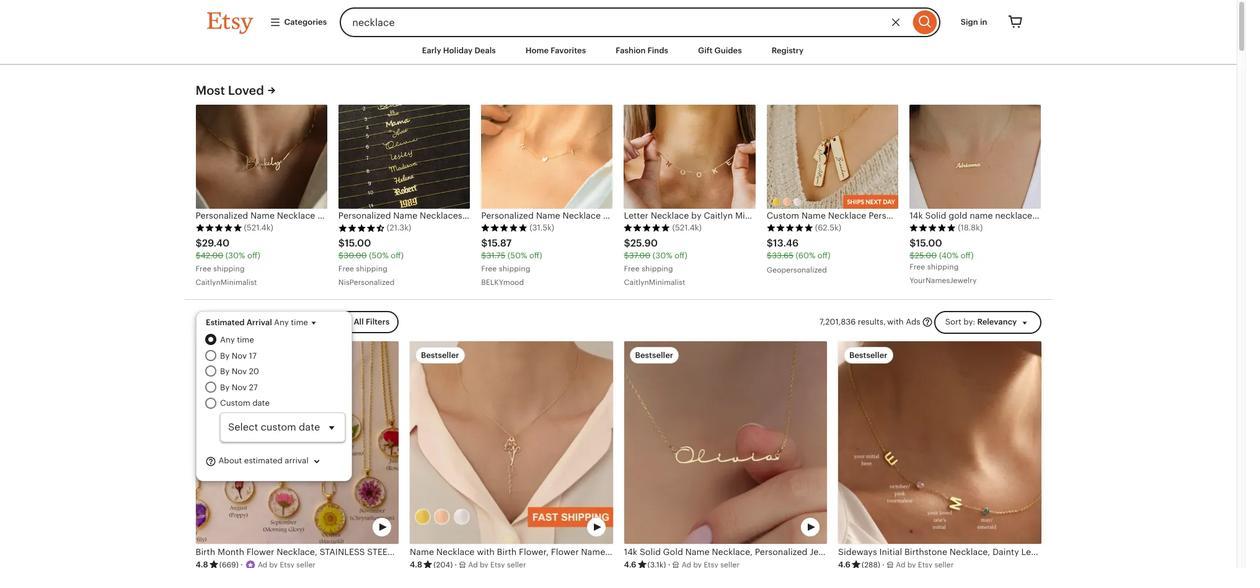 Task type: vqa. For each thing, say whether or not it's contained in the screenshot.
1 popup button
no



Task type: locate. For each thing, give the bounding box(es) containing it.
shipping for $ 25.90 $ 37.00 (30% off) free shipping caitlynminimalist
[[642, 265, 674, 274]]

1 horizontal spatial product video element
[[410, 342, 613, 545]]

2 (50% from the left
[[508, 251, 527, 261]]

banner containing categories
[[185, 0, 1053, 37]]

5 out of 5 stars image for 29.40
[[196, 224, 242, 232]]

5 out of 5 stars image up 25.00
[[910, 224, 957, 232]]

1 caitlynminimalist from the left
[[196, 279, 257, 287]]

1 vertical spatial time
[[237, 336, 254, 345]]

most loved
[[196, 84, 264, 97]]

25.00
[[915, 251, 937, 261]]

4 5 out of 5 stars image from the left
[[767, 224, 814, 232]]

2 vertical spatial nov
[[232, 383, 247, 393]]

15.00 inside $ 15.00 $ 25.00 (40% off) free shipping yournamesjewelry
[[916, 238, 943, 250]]

menu bar containing early holiday deals
[[185, 37, 1053, 65]]

free down 31.75 at the left
[[481, 265, 497, 274]]

5 out of 5 stars image up 13.46
[[767, 224, 814, 232]]

free inside $ 15.87 $ 31.75 (50% off) free shipping belkymood
[[481, 265, 497, 274]]

free down 25.00
[[910, 263, 926, 272]]

5 5 out of 5 stars image from the left
[[910, 224, 957, 232]]

15.00 up 25.00
[[916, 238, 943, 250]]

(50% right 31.75 at the left
[[508, 251, 527, 261]]

fashion finds link
[[607, 40, 678, 62]]

shipping inside $ 15.87 $ 31.75 (50% off) free shipping belkymood
[[499, 265, 531, 274]]

25.90
[[631, 238, 658, 250]]

ads
[[906, 318, 921, 327]]

20
[[249, 367, 259, 377]]

early holiday deals link
[[413, 40, 505, 62]]

all
[[354, 318, 364, 327]]

time up 'any time' link
[[291, 318, 308, 328]]

2 5 out of 5 stars image from the left
[[481, 224, 528, 232]]

1 by from the top
[[220, 352, 230, 361]]

registry
[[772, 46, 804, 55]]

(50% inside $ 15.00 $ 30.00 (50% off) free shipping nispersonalized
[[369, 251, 389, 261]]

arrival
[[285, 457, 309, 466]]

free for $ 15.00 $ 30.00 (50% off) free shipping nispersonalized
[[339, 265, 354, 274]]

shipping for $ 15.87 $ 31.75 (50% off) free shipping belkymood
[[499, 265, 531, 274]]

1 (30% from the left
[[226, 251, 245, 261]]

shipping
[[928, 263, 959, 272], [213, 265, 245, 274], [356, 265, 388, 274], [499, 265, 531, 274], [642, 265, 674, 274]]

2 (30% from the left
[[653, 251, 673, 261]]

by nov 17
[[220, 352, 257, 361]]

(30% inside $ 25.90 $ 37.00 (30% off) free shipping caitlynminimalist
[[653, 251, 673, 261]]

off) right '(60%' at the top of the page
[[818, 251, 831, 261]]

5 out of 5 stars image up 29.40
[[196, 224, 242, 232]]

off) down (21.3k)
[[391, 251, 404, 261]]

4 off) from the left
[[675, 251, 688, 261]]

27
[[249, 383, 258, 393]]

3 5 out of 5 stars image from the left
[[624, 224, 671, 232]]

33.65
[[772, 251, 794, 261]]

2 vertical spatial by
[[220, 383, 230, 393]]

off) down (31.5k)
[[530, 251, 543, 261]]

by nov 27
[[220, 383, 258, 393]]

(50%
[[369, 251, 389, 261], [508, 251, 527, 261]]

shipping inside $ 25.90 $ 37.00 (30% off) free shipping caitlynminimalist
[[642, 265, 674, 274]]

1 horizontal spatial time
[[291, 318, 308, 328]]

1 vertical spatial nov
[[232, 367, 247, 377]]

(521.4k) up $ 25.90 $ 37.00 (30% off) free shipping caitlynminimalist
[[673, 224, 702, 233]]

bestseller for second bestseller link from left
[[421, 351, 459, 360]]

5 out of 5 stars image up 15.87
[[481, 224, 528, 232]]

0 vertical spatial nov
[[232, 352, 247, 361]]

off) for $ 15.00 $ 25.00 (40% off) free shipping yournamesjewelry
[[961, 251, 974, 261]]

2 bestseller from the left
[[421, 351, 459, 360]]

0 horizontal spatial any
[[220, 336, 235, 345]]

(18.8k)
[[958, 224, 983, 233]]

29.40
[[202, 238, 230, 250]]

caitlynminimalist inside $ 25.90 $ 37.00 (30% off) free shipping caitlynminimalist
[[624, 279, 686, 287]]

1 vertical spatial by
[[220, 367, 230, 377]]

free
[[910, 263, 926, 272], [196, 265, 211, 274], [339, 265, 354, 274], [481, 265, 497, 274], [624, 265, 640, 274]]

free down "42.00"
[[196, 265, 211, 274]]

shipping up nispersonalized
[[356, 265, 388, 274]]

0 horizontal spatial 15.00
[[345, 238, 371, 250]]

home
[[526, 46, 549, 55]]

1 vertical spatial any
[[220, 336, 235, 345]]

banner
[[185, 0, 1053, 37]]

2 15.00 from the left
[[916, 238, 943, 250]]

nov
[[232, 352, 247, 361], [232, 367, 247, 377], [232, 383, 247, 393]]

any time
[[220, 336, 254, 345]]

3 bestseller from the left
[[636, 351, 674, 360]]

1 horizontal spatial (521.4k)
[[673, 224, 702, 233]]

0 horizontal spatial caitlynminimalist
[[196, 279, 257, 287]]

about
[[219, 457, 242, 466]]

0 horizontal spatial time
[[237, 336, 254, 345]]

1 nov from the top
[[232, 352, 247, 361]]

3 off) from the left
[[530, 251, 543, 261]]

15.00 inside $ 15.00 $ 30.00 (50% off) free shipping nispersonalized
[[345, 238, 371, 250]]

1 horizontal spatial caitlynminimalist
[[624, 279, 686, 287]]

off) inside $ 29.40 $ 42.00 (30% off) free shipping caitlynminimalist
[[247, 251, 260, 261]]

2 horizontal spatial product video element
[[624, 342, 827, 545]]

(30% down 25.90
[[653, 251, 673, 261]]

early
[[422, 46, 441, 55]]

caitlynminimalist for 25.90
[[624, 279, 686, 287]]

nov left 27
[[232, 383, 247, 393]]

free down 30.00 at the left of the page
[[339, 265, 354, 274]]

guides
[[715, 46, 742, 55]]

shipping up belkymood
[[499, 265, 531, 274]]

5 out of 5 stars image up 25.90
[[624, 224, 671, 232]]

off) inside $ 15.00 $ 30.00 (50% off) free shipping nispersonalized
[[391, 251, 404, 261]]

shipping for $ 15.00 $ 30.00 (50% off) free shipping nispersonalized
[[356, 265, 388, 274]]

3 by from the top
[[220, 383, 230, 393]]

15.00 up 30.00 at the left of the page
[[345, 238, 371, 250]]

by down any time in the left of the page
[[220, 352, 230, 361]]

30.00
[[344, 251, 367, 261]]

by nov 17 link
[[220, 350, 346, 362]]

personalized name necklaces, personalized name necklaces , script name necklaces, black friday sale , gift for her , persoanlized gift image
[[339, 105, 470, 209]]

all filters
[[354, 318, 390, 327]]

off) for $ 15.00 $ 30.00 (50% off) free shipping nispersonalized
[[391, 251, 404, 261]]

caitlynminimalist down 37.00
[[624, 279, 686, 287]]

1 product video element from the left
[[196, 342, 399, 545]]

off) right 37.00
[[675, 251, 688, 261]]

product video element
[[196, 342, 399, 545], [410, 342, 613, 545], [624, 342, 827, 545]]

time inside select an estimated delivery date option group
[[237, 336, 254, 345]]

shipping inside $ 15.00 $ 30.00 (50% off) free shipping nispersonalized
[[356, 265, 388, 274]]

with
[[888, 318, 904, 327]]

(50% inside $ 15.87 $ 31.75 (50% off) free shipping belkymood
[[508, 251, 527, 261]]

nov for 20
[[232, 367, 247, 377]]

bestseller link
[[196, 342, 399, 569], [410, 342, 613, 569], [624, 342, 827, 569], [839, 342, 1042, 569]]

(62.5k)
[[816, 224, 842, 233]]

4.5 out of 5 stars image
[[339, 224, 385, 232]]

1 horizontal spatial (50%
[[508, 251, 527, 261]]

1 (50% from the left
[[369, 251, 389, 261]]

free down 37.00
[[624, 265, 640, 274]]

31.75
[[487, 251, 506, 261]]

0 horizontal spatial (521.4k)
[[244, 224, 274, 233]]

0 horizontal spatial (30%
[[226, 251, 245, 261]]

most loved link
[[196, 82, 278, 99]]

4 bestseller link from the left
[[839, 342, 1042, 569]]

7,201,836
[[820, 318, 856, 327]]

off) inside $ 15.00 $ 25.00 (40% off) free shipping yournamesjewelry
[[961, 251, 974, 261]]

off)
[[247, 251, 260, 261], [391, 251, 404, 261], [530, 251, 543, 261], [675, 251, 688, 261], [818, 251, 831, 261], [961, 251, 974, 261]]

1 5 out of 5 stars image from the left
[[196, 224, 242, 232]]

belkymood
[[481, 279, 524, 287]]

free inside $ 15.00 $ 30.00 (50% off) free shipping nispersonalized
[[339, 265, 354, 274]]

1 horizontal spatial any
[[274, 318, 289, 328]]

by
[[220, 352, 230, 361], [220, 367, 230, 377], [220, 383, 230, 393]]

fashion
[[616, 46, 646, 55]]

1 horizontal spatial 15.00
[[916, 238, 943, 250]]

5 off) from the left
[[818, 251, 831, 261]]

any
[[274, 318, 289, 328], [220, 336, 235, 345]]

2 by from the top
[[220, 367, 230, 377]]

free inside $ 15.00 $ 25.00 (40% off) free shipping yournamesjewelry
[[910, 263, 926, 272]]

off) right "42.00"
[[247, 251, 260, 261]]

by for by nov 17
[[220, 352, 230, 361]]

bestseller
[[207, 351, 245, 360], [421, 351, 459, 360], [636, 351, 674, 360], [850, 351, 888, 360]]

caitlynminimalist down "42.00"
[[196, 279, 257, 287]]

(521.4k)
[[244, 224, 274, 233], [673, 224, 702, 233]]

shipping inside $ 29.40 $ 42.00 (30% off) free shipping caitlynminimalist
[[213, 265, 245, 274]]

(50% right 30.00 at the left of the page
[[369, 251, 389, 261]]

Search for anything text field
[[340, 7, 910, 37]]

free for $ 29.40 $ 42.00 (30% off) free shipping caitlynminimalist
[[196, 265, 211, 274]]

1 horizontal spatial (30%
[[653, 251, 673, 261]]

$
[[196, 238, 202, 250], [339, 238, 345, 250], [481, 238, 488, 250], [624, 238, 631, 250], [767, 238, 774, 250], [910, 238, 916, 250], [196, 251, 201, 261], [339, 251, 344, 261], [481, 251, 487, 261], [624, 251, 629, 261], [767, 251, 772, 261], [910, 251, 915, 261]]

any up 'any time' link
[[274, 318, 289, 328]]

about estimated arrival
[[216, 457, 309, 466]]

holiday
[[443, 46, 473, 55]]

time
[[291, 318, 308, 328], [237, 336, 254, 345]]

2 caitlynminimalist from the left
[[624, 279, 686, 287]]

(521.4k) up $ 29.40 $ 42.00 (30% off) free shipping caitlynminimalist
[[244, 224, 274, 233]]

6 off) from the left
[[961, 251, 974, 261]]

shipping down 37.00
[[642, 265, 674, 274]]

nov for 17
[[232, 352, 247, 361]]

(40%
[[940, 251, 959, 261]]

off) inside $ 25.90 $ 37.00 (30% off) free shipping caitlynminimalist
[[675, 251, 688, 261]]

5 out of 5 stars image
[[196, 224, 242, 232], [481, 224, 528, 232], [624, 224, 671, 232], [767, 224, 814, 232], [910, 224, 957, 232]]

free for $ 15.00 $ 25.00 (40% off) free shipping yournamesjewelry
[[910, 263, 926, 272]]

1 bestseller link from the left
[[196, 342, 399, 569]]

caitlynminimalist
[[196, 279, 257, 287], [624, 279, 686, 287]]

by:
[[964, 318, 976, 327]]

$ 13.46 $ 33.65 (60% off) geopersonalized
[[767, 238, 831, 275]]

loved
[[228, 84, 264, 97]]

letter necklace by caitlyn minimalist • name necklace • perfect for your minimalist look • gifts for mom • christmas gift for her • nm54f77 image
[[624, 105, 756, 209]]

estimated arrival any time
[[206, 318, 308, 328]]

0 horizontal spatial (50%
[[369, 251, 389, 261]]

(30% down 29.40
[[226, 251, 245, 261]]

2 nov from the top
[[232, 367, 247, 377]]

off) inside $ 13.46 $ 33.65 (60% off) geopersonalized
[[818, 251, 831, 261]]

1 15.00 from the left
[[345, 238, 371, 250]]

date
[[253, 399, 270, 408]]

any down estimated
[[220, 336, 235, 345]]

by up custom
[[220, 383, 230, 393]]

early holiday deals
[[422, 46, 496, 55]]

2 bestseller link from the left
[[410, 342, 613, 569]]

0 vertical spatial time
[[291, 318, 308, 328]]

1 (521.4k) from the left
[[244, 224, 274, 233]]

off) inside $ 15.87 $ 31.75 (50% off) free shipping belkymood
[[530, 251, 543, 261]]

$ 15.00 $ 25.00 (40% off) free shipping yournamesjewelry
[[910, 238, 977, 285]]

5 out of 5 stars image for 15.87
[[481, 224, 528, 232]]

select an estimated delivery date option group
[[205, 334, 346, 443]]

(30%
[[226, 251, 245, 261], [653, 251, 673, 261]]

off) for $ 29.40 $ 42.00 (30% off) free shipping caitlynminimalist
[[247, 251, 260, 261]]

2 off) from the left
[[391, 251, 404, 261]]

shipping inside $ 15.00 $ 25.00 (40% off) free shipping yournamesjewelry
[[928, 263, 959, 272]]

None search field
[[340, 7, 941, 37]]

free for $ 15.87 $ 31.75 (50% off) free shipping belkymood
[[481, 265, 497, 274]]

by for by nov 20
[[220, 367, 230, 377]]

1 bestseller from the left
[[207, 351, 245, 360]]

(30% inside $ 29.40 $ 42.00 (30% off) free shipping caitlynminimalist
[[226, 251, 245, 261]]

free inside $ 29.40 $ 42.00 (30% off) free shipping caitlynminimalist
[[196, 265, 211, 274]]

shipping down (40%
[[928, 263, 959, 272]]

2 product video element from the left
[[410, 342, 613, 545]]

by down by nov 17
[[220, 367, 230, 377]]

about estimated arrival button
[[205, 450, 332, 474]]

0 horizontal spatial product video element
[[196, 342, 399, 545]]

menu bar
[[185, 37, 1053, 65]]

caitlynminimalist inside $ 29.40 $ 42.00 (30% off) free shipping caitlynminimalist
[[196, 279, 257, 287]]

off) right (40%
[[961, 251, 974, 261]]

free inside $ 25.90 $ 37.00 (30% off) free shipping caitlynminimalist
[[624, 265, 640, 274]]

shipping down "42.00"
[[213, 265, 245, 274]]

3 nov from the top
[[232, 383, 247, 393]]

1 off) from the left
[[247, 251, 260, 261]]

0 vertical spatial by
[[220, 352, 230, 361]]

nov left 17
[[232, 352, 247, 361]]

categories
[[284, 17, 327, 27]]

3 product video element from the left
[[624, 342, 827, 545]]

nov left 20
[[232, 367, 247, 377]]

15.87
[[488, 238, 512, 250]]

time up by nov 17
[[237, 336, 254, 345]]

2 (521.4k) from the left
[[673, 224, 702, 233]]



Task type: describe. For each thing, give the bounding box(es) containing it.
caitlynminimalist for 29.40
[[196, 279, 257, 287]]

estimated
[[244, 457, 283, 466]]

4 bestseller from the left
[[850, 351, 888, 360]]

sign
[[961, 17, 979, 27]]

shipping for $ 29.40 $ 42.00 (30% off) free shipping caitlynminimalist
[[213, 265, 245, 274]]

7,201,836 results,
[[820, 318, 886, 327]]

nov for 27
[[232, 383, 247, 393]]

by for by nov 27
[[220, 383, 230, 393]]

13.46
[[774, 238, 799, 250]]

arrival
[[247, 318, 272, 328]]

(30% for 29.40
[[226, 251, 245, 261]]

product video element for 4th bestseller link from right
[[196, 342, 399, 545]]

(521.4k) for 29.40
[[244, 224, 274, 233]]

by nov 27 link
[[220, 382, 346, 394]]

personalized name necklace - initial necklace - letter necklace - custom necklace - wife gifts - gifts for mom - minimalist- christmas  gift image
[[481, 105, 613, 209]]

nispersonalized
[[339, 279, 395, 287]]

5 out of 5 stars image for 25.90
[[624, 224, 671, 232]]

free for $ 25.90 $ 37.00 (30% off) free shipping caitlynminimalist
[[624, 265, 640, 274]]

15.00 for 30.00
[[345, 238, 371, 250]]

custom
[[220, 399, 250, 408]]

by nov 20
[[220, 367, 259, 377]]

filters
[[366, 318, 390, 327]]

deals
[[475, 46, 496, 55]]

(21.3k)
[[387, 224, 412, 233]]

with ads
[[888, 318, 921, 327]]

name necklace with birth flower, flower name necklace, minimalist silver name flower necklace, 14k custom name necklace with birth flower image
[[410, 342, 613, 545]]

14k solid gold name necklace, personalized jewelry, personalized gift, initial name necklace, gold name necklace, christmas gift, moms image
[[624, 342, 827, 545]]

17
[[249, 352, 257, 361]]

gift
[[699, 46, 713, 55]]

(521.4k) for 25.90
[[673, 224, 702, 233]]

sign in button
[[952, 11, 997, 34]]

(31.5k)
[[530, 224, 555, 233]]

42.00
[[201, 251, 223, 261]]

home favorites link
[[517, 40, 596, 62]]

custom date
[[220, 399, 270, 408]]

$ 29.40 $ 42.00 (30% off) free shipping caitlynminimalist
[[196, 238, 260, 287]]

home favorites
[[526, 46, 586, 55]]

bestseller for 2nd bestseller link from the right
[[636, 351, 674, 360]]

sort by: relevancy
[[946, 318, 1018, 327]]

registry link
[[763, 40, 813, 62]]

gift guides link
[[689, 40, 752, 62]]

gift guides
[[699, 46, 742, 55]]

(60%
[[796, 251, 816, 261]]

yournamesjewelry
[[910, 277, 977, 285]]

3 bestseller link from the left
[[624, 342, 827, 569]]

5 out of 5 stars image for 13.46
[[767, 224, 814, 232]]

off) for $ 25.90 $ 37.00 (30% off) free shipping caitlynminimalist
[[675, 251, 688, 261]]

0 vertical spatial any
[[274, 318, 289, 328]]

by nov 20 link
[[220, 366, 346, 378]]

product video element for second bestseller link from left
[[410, 342, 613, 545]]

categories button
[[260, 11, 336, 34]]

sideways initial birthstone necklace,  dainty letter necklace, personalized necklace, birthday gifts for her image
[[839, 342, 1042, 545]]

5 out of 5 stars image for 15.00
[[910, 224, 957, 232]]

(50% for 15.00
[[369, 251, 389, 261]]

(30% for 25.90
[[653, 251, 673, 261]]

in
[[981, 17, 988, 27]]

most
[[196, 84, 225, 97]]

$ 15.00 $ 30.00 (50% off) free shipping nispersonalized
[[339, 238, 404, 287]]

birth month flower necklace, stainless steel real dried flower necklaces, gift for plant lady, birthday gift, gift for mom, christmas gift. image
[[196, 342, 399, 545]]

sort
[[946, 318, 962, 327]]

sign in
[[961, 17, 988, 27]]

37.00
[[629, 251, 651, 261]]

off) for $ 15.87 $ 31.75 (50% off) free shipping belkymood
[[530, 251, 543, 261]]

(50% for 15.87
[[508, 251, 527, 261]]

$ 25.90 $ 37.00 (30% off) free shipping caitlynminimalist
[[624, 238, 688, 287]]

all filters button
[[332, 312, 399, 334]]

14k solid gold name necklace , personalized name necklace , gold name necklace , personalized jewelry , personalized gift , christmas gift image
[[910, 105, 1042, 209]]

15.00 for 25.00
[[916, 238, 943, 250]]

estimated
[[206, 318, 245, 328]]

shipping for $ 15.00 $ 25.00 (40% off) free shipping yournamesjewelry
[[928, 263, 959, 272]]

fashion finds
[[616, 46, 669, 55]]

finds
[[648, 46, 669, 55]]

off) for $ 13.46 $ 33.65 (60% off) geopersonalized
[[818, 251, 831, 261]]

geopersonalized
[[767, 266, 827, 275]]

$ 15.87 $ 31.75 (50% off) free shipping belkymood
[[481, 238, 543, 287]]

favorites
[[551, 46, 586, 55]]

results,
[[858, 318, 886, 327]]

any time link
[[220, 334, 346, 347]]

product video element for 2nd bestseller link from the right
[[624, 342, 827, 545]]

relevancy
[[978, 318, 1018, 327]]

any inside select an estimated delivery date option group
[[220, 336, 235, 345]]

personalized name necklace by caitlynminimalist • gold name necklace with box chain • perfect gift for her • personalized gift • nm81f91 image
[[196, 105, 327, 209]]

bestseller for 4th bestseller link from right
[[207, 351, 245, 360]]

none search field inside banner
[[340, 7, 941, 37]]

custom name necklace personalized gift for women mama necklace for mom engraved gifts handmade jewelry wedding unique holiday gift for her image
[[767, 105, 899, 209]]



